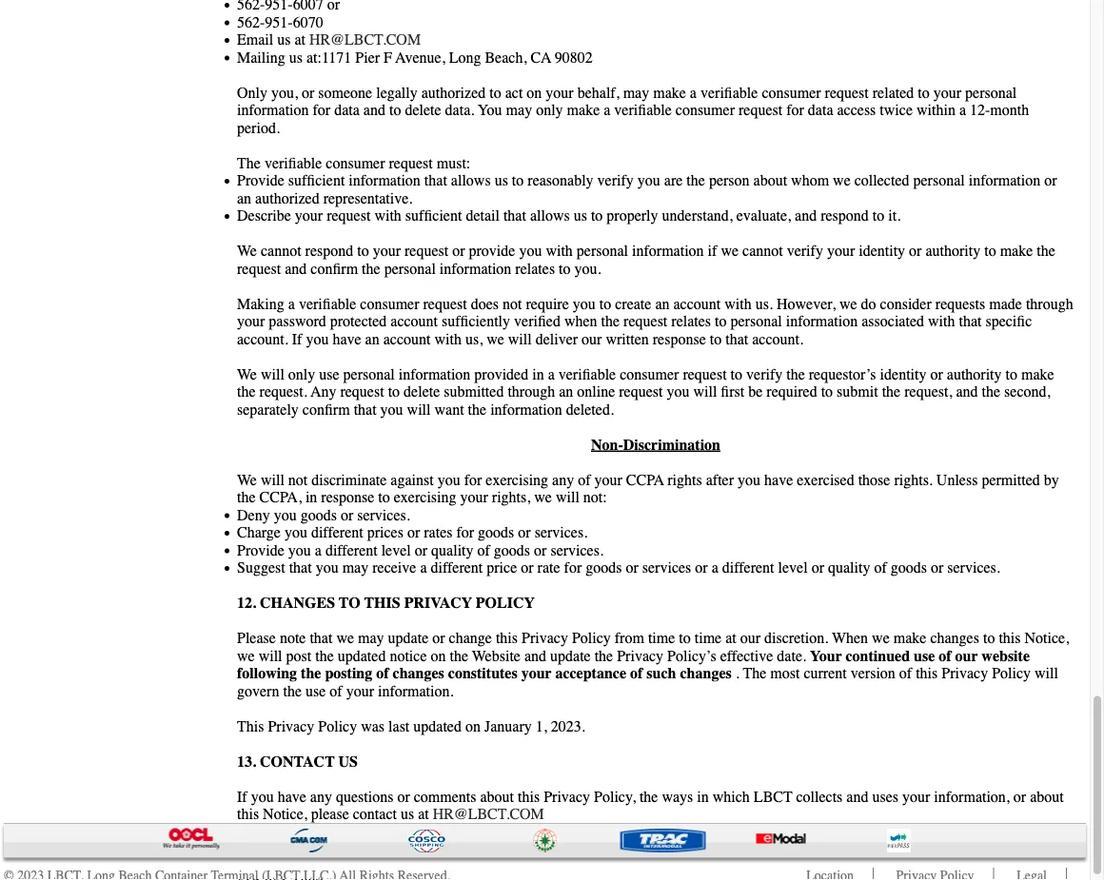 Task type: describe. For each thing, give the bounding box(es) containing it.
against
[[391, 471, 434, 489]]

last
[[388, 718, 410, 735]]

your down non-
[[594, 471, 622, 489]]

reasonably
[[528, 172, 594, 189]]

that up "first"
[[725, 330, 748, 348]]

the inside 'your continued use of our website following the posting of changes                 constitutes your acceptance of such changes'
[[301, 665, 321, 682]]

you.
[[574, 260, 601, 277]]

1 vertical spatial sufficient
[[405, 207, 462, 225]]

privacy inside if you have any questions or comments about this privacy policy, the ways             in which lbct collects and uses your information, or about this notice,             please contact us at
[[544, 788, 590, 806]]

if inside making a verifiable consumer request does not require you to create an             account with us. however, we do consider requests made through your             password protected account sufficiently verified when the request relates             to personal information associated with that specific account. if you have             an account with us, we will deliver our written response to that account.
[[292, 330, 302, 348]]

request up person
[[739, 101, 783, 119]]

2 time from the left
[[695, 630, 722, 647]]

receive
[[372, 559, 416, 577]]

we left do
[[839, 295, 857, 313]]

verifiable up are
[[614, 101, 672, 119]]

or inside the verifiable consumer request must: provide sufficient information that allows us to reasonably verify you                 are the person about whom we collected personal information or an                 authorized representative. describe your request with sufficient detail that allows us to properly                 understand, evaluate, and respond to it.
[[1044, 172, 1057, 189]]

90802
[[555, 49, 593, 66]]

on inside only you, or someone legally authorized to act on your behalf, may make a             verifiable consumer request related to your personal information for data             and to delete data. you may only make a verifiable consumer request for             data access twice within a 12-month period.
[[527, 84, 542, 101]]

prices
[[367, 524, 403, 542]]

this privacy policy was last updated on january 1, 2023.
[[237, 718, 585, 735]]

after
[[706, 471, 734, 489]]

separately
[[237, 401, 299, 418]]

you inside the we cannot respond to your request or provide you with personal information             if we cannot verify your identity or authority to make the request and             confirm the personal information relates to you.
[[519, 242, 542, 260]]

your left 12-
[[934, 84, 961, 101]]

2 cannot from the left
[[742, 242, 783, 260]]

we up posting
[[336, 630, 354, 647]]

account left us,
[[383, 330, 431, 348]]

any inside if you have any questions or comments about this privacy policy, the ways             in which lbct collects and uses your information, or about this notice,             please contact us at
[[310, 788, 332, 806]]

or inside please note that we may update or change this privacy policy from time to             time at our discretion. when we make changes to this notice, we will post             the updated notice on the website and update the privacy policy's effective             date.
[[432, 630, 445, 647]]

protected
[[330, 313, 387, 330]]

your up however,
[[827, 242, 855, 260]]

request right 'any'
[[340, 383, 384, 401]]

provide
[[469, 242, 515, 260]]

the inside ". the most current version of this privacy policy will govern the use of             your information."
[[743, 665, 767, 682]]

an inside the verifiable consumer request must: provide sufficient information that allows us to reasonably verify you                 are the person about whom we collected personal information or an                 authorized representative. describe your request with sufficient detail that allows us to properly                 understand, evaluate, and respond to it.
[[237, 189, 251, 207]]

rights
[[668, 471, 702, 489]]

month
[[990, 101, 1029, 119]]

to inside we will not discriminate against you for exercising any of your ccpa rights             after you have exercised those rights. unless permitted by the ccpa, in             response to exercising your rights, we will not: deny you goods or services. charge you different prices or rates for goods or services. provide you a different level or quality of goods or services. suggest that you may receive a different price or rate for goods or                 services or a different level or quality of goods or services.
[[378, 489, 390, 506]]

that inside please note that we may update or change this privacy policy from time to             time at our discretion. when we make changes to this notice, we will post             the updated notice on the website and update the privacy policy's effective             date.
[[310, 630, 333, 647]]

use inside 'your continued use of our website following the posting of changes                 constitutes your acceptance of such changes'
[[914, 647, 935, 665]]

detail
[[466, 207, 500, 225]]

1 horizontal spatial allows
[[530, 207, 570, 225]]

ca
[[531, 49, 551, 66]]

goods down rights.
[[891, 559, 927, 577]]

you right after
[[738, 471, 761, 489]]

you up changes
[[316, 559, 339, 577]]

request down the we cannot respond to your request or provide you with personal information             if we cannot verify your identity or authority to make the request and             confirm the personal information relates to you.
[[624, 313, 668, 330]]

may right you
[[506, 101, 532, 119]]

notice
[[390, 647, 427, 665]]

verify for you
[[597, 172, 634, 189]]

us.
[[755, 295, 773, 313]]

you inside the verifiable consumer request must: provide sufficient information that allows us to reasonably verify you                 are the person about whom we collected personal information or an                 authorized representative. describe your request with sufficient detail that allows us to properly                 understand, evaluate, and respond to it.
[[638, 172, 660, 189]]

a inside we will only use personal information provided in a verifiable consumer             request to verify the requestor's identity or authority to make the             request. any request to delete submitted through an online request you will             first be required to submit the request, and the second, separately confirm             that you will want the information deleted.
[[548, 366, 555, 383]]

delete for authorized
[[405, 101, 441, 119]]

request right describe
[[327, 207, 371, 225]]

consumer up person
[[676, 101, 735, 119]]

consumer inside making a verifiable consumer request does not require you to create an             account with us. however, we do consider requests made through your             password protected account sufficiently verified when the request relates             to personal information associated with that specific account. if you have             an account with us, we will deliver our written response to that account.
[[360, 295, 419, 313]]

any inside we will not discriminate against you for exercising any of your ccpa rights             after you have exercised those rights. unless permitted by the ccpa, in             response to exercising your rights, we will not: deny you goods or services. charge you different prices or rates for goods or services. provide you a different level or quality of goods or services. suggest that you may receive a different price or rate for goods or                 services or a different level or quality of goods or services.
[[552, 471, 574, 489]]

written
[[606, 330, 649, 348]]

make down '90802'
[[567, 101, 600, 119]]

1 vertical spatial hr@lbct.com
[[433, 806, 544, 823]]

policy's
[[667, 647, 716, 665]]

with right associated
[[928, 313, 955, 330]]

understand,
[[662, 207, 733, 225]]

that right detail
[[503, 207, 526, 225]]

behalf,
[[577, 84, 619, 101]]

0 vertical spatial allows
[[451, 172, 491, 189]]

those
[[858, 471, 890, 489]]

1 data from the left
[[334, 101, 360, 119]]

pier
[[355, 49, 380, 66]]

use inside ". the most current version of this privacy policy will govern the use of             your information."
[[306, 682, 326, 700]]

the inside the verifiable consumer request must: provide sufficient information that allows us to reasonably verify you                 are the person about whom we collected personal information or an                 authorized representative. describe your request with sufficient detail that allows us to properly                 understand, evaluate, and respond to it.
[[687, 172, 705, 189]]

consumer left access
[[762, 84, 821, 101]]

only inside only you, or someone legally authorized to act on your behalf, may make a             verifiable consumer request related to your personal information for data             and to delete data. you may only make a verifiable consumer request for             data access twice within a 12-month period.
[[536, 101, 563, 119]]

through inside making a verifiable consumer request does not require you to create an             account with us. however, we do consider requests made through your             password protected account sufficiently verified when the request relates             to personal information associated with that specific account. if you have             an account with us, we will deliver our written response to that account.
[[1026, 295, 1073, 313]]

different up to
[[325, 542, 378, 559]]

however,
[[777, 295, 836, 313]]

notice, for if you have any questions or comments about this privacy policy, the ways             in which lbct collects and uses your information, or about this notice,             please contact us at
[[263, 806, 307, 823]]

13.
[[237, 753, 256, 771]]

you right charge
[[285, 524, 307, 542]]

information up does
[[440, 260, 511, 277]]

the inside ". the most current version of this privacy policy will govern the use of             your information."
[[283, 682, 302, 700]]

person
[[709, 172, 750, 189]]

confirm inside we will only use personal information provided in a verifiable consumer             request to verify the requestor's identity or authority to make the             request. any request to delete submitted through an online request you will             first be required to submit the request, and the second, separately confirm             that you will want the information deleted.
[[303, 401, 350, 418]]

that left specific
[[959, 313, 982, 330]]

1 horizontal spatial update
[[550, 647, 591, 665]]

0 horizontal spatial about
[[480, 788, 514, 806]]

the inside we will not discriminate against you for exercising any of your ccpa rights             after you have exercised those rights. unless permitted by the ccpa, in             response to exercising your rights, we will not: deny you goods or services. charge you different prices or rates for goods or services. provide you a different level or quality of goods or services. suggest that you may receive a different price or rate for goods or                 services or a different level or quality of goods or services.
[[237, 489, 256, 506]]

please
[[311, 806, 349, 823]]

any
[[311, 383, 336, 401]]

for left access
[[786, 101, 804, 119]]

not inside making a verifiable consumer request does not require you to create an             account with us. however, we do consider requests made through your             password protected account sufficiently verified when the request relates             to personal information associated with that specific account. if you have             an account with us, we will deliver our written response to that account.
[[503, 295, 522, 313]]

and inside we will only use personal information provided in a verifiable consumer             request to verify the requestor's identity or authority to make the             request. any request to delete submitted through an online request you will             first be required to submit the request, and the second, separately confirm             that you will want the information deleted.
[[956, 383, 978, 401]]

use inside we will only use personal information provided in a verifiable consumer             request to verify the requestor's identity or authority to make the             request. any request to delete submitted through an online request you will             first be required to submit the request, and the second, separately confirm             that you will want the information deleted.
[[319, 366, 339, 383]]

when
[[564, 313, 597, 330]]

us up detail
[[495, 172, 508, 189]]

.
[[735, 665, 739, 682]]

information up want
[[399, 366, 471, 383]]

privacy
[[404, 594, 472, 612]]

goods down discriminate
[[300, 506, 337, 524]]

services. up rate
[[535, 524, 587, 542]]

posting
[[325, 665, 372, 682]]

personal inside only you, or someone legally authorized to act on your behalf, may make a             verifiable consumer request related to your personal information for data             and to delete data. you may only make a verifiable consumer request for             data access twice within a 12-month period.
[[965, 84, 1017, 101]]

we inside the we cannot respond to your request or provide you with personal information             if we cannot verify your identity or authority to make the request and             confirm the personal information relates to you.
[[721, 242, 739, 260]]

will left not:
[[556, 489, 579, 506]]

response inside making a verifiable consumer request does not require you to create an             account with us. however, we do consider requests made through your             password protected account sufficiently verified when the request relates             to personal information associated with that specific account. if you have             an account with us, we will deliver our written response to that account.
[[653, 330, 706, 348]]

request left "related"
[[825, 84, 869, 101]]

policy inside please note that we may update or change this privacy policy from time to             time at our discretion. when we make changes to this notice, we will post             the updated notice on the website and update the privacy policy's effective             date.
[[572, 630, 611, 647]]

comments
[[414, 788, 476, 806]]

notice, for please note that we may update or change this privacy policy from time to             time at our discretion. when we make changes to this notice, we will post             the updated notice on the website and update the privacy policy's effective             date.
[[1025, 630, 1069, 647]]

request up making
[[237, 260, 281, 277]]

second,
[[1004, 383, 1050, 401]]

identity inside the we cannot respond to your request or provide you with personal information             if we cannot verify your identity or authority to make the request and             confirm the personal information relates to you.
[[859, 242, 905, 260]]

12.  changes to this privacy policy
[[237, 594, 535, 612]]

ccpa
[[626, 471, 664, 489]]

1 time from the left
[[648, 630, 675, 647]]

your down '90802'
[[546, 84, 574, 101]]

information left if
[[632, 242, 704, 260]]

with left us.
[[725, 295, 752, 313]]

provided
[[474, 366, 528, 383]]

for right rate
[[564, 559, 582, 577]]

us down reasonably
[[574, 207, 587, 225]]

make inside the we cannot respond to your request or provide you with personal information             if we cannot verify your identity or authority to make the request and             confirm the personal information relates to you.
[[1000, 242, 1033, 260]]

will left want
[[407, 401, 431, 418]]

our inside making a verifiable consumer request does not require you to create an             account with us. however, we do consider requests made through your             password protected account sufficiently verified when the request relates             to personal information associated with that specific account. if you have             an account with us, we will deliver our written response to that account.
[[582, 330, 602, 348]]

authority inside we will only use personal information provided in a verifiable consumer             request to verify the requestor's identity or authority to make the             request. any request to delete submitted through an online request you will             first be required to submit the request, and the second, separately confirm             that you will want the information deleted.
[[947, 366, 1002, 383]]

0 horizontal spatial exercising
[[394, 489, 456, 506]]

we up the govern
[[237, 647, 255, 665]]

will up deny
[[261, 471, 284, 489]]

provide inside we will not discriminate against you for exercising any of your ccpa rights             after you have exercised those rights. unless permitted by the ccpa, in             response to exercising your rights, we will not: deny you goods or services. charge you different prices or rates for goods or services. provide you a different level or quality of goods or services. suggest that you may receive a different price or rate for goods or                 services or a different level or quality of goods or services.
[[237, 542, 284, 559]]

1 horizontal spatial changes
[[680, 665, 732, 682]]

that right representative.
[[424, 172, 447, 189]]

different up 'privacy' at the bottom left of page
[[431, 559, 483, 577]]

sufficiently
[[442, 313, 510, 330]]

for right 'rates'
[[456, 524, 474, 542]]

beach,
[[485, 49, 527, 66]]

information left must:
[[349, 172, 421, 189]]

we right "when"
[[872, 630, 890, 647]]

ccpa,
[[259, 489, 302, 506]]

you up "discrimination"
[[667, 383, 690, 401]]

0 horizontal spatial quality
[[431, 542, 474, 559]]

that inside we will only use personal information provided in a verifiable consumer             request to verify the requestor's identity or authority to make the             request. any request to delete submitted through an online request you will             first be required to submit the request, and the second, separately confirm             that you will want the information deleted.
[[354, 401, 377, 418]]

13. contact us
[[237, 753, 358, 771]]

our inside please note that we may update or change this privacy policy from time to             time at our discretion. when we make changes to this notice, we will post             the updated notice on the website and update the privacy policy's effective             date.
[[740, 630, 761, 647]]

lbct
[[754, 788, 793, 806]]

and inside if you have any questions or comments about this privacy policy, the ways             in which lbct collects and uses your information, or about this notice,             please contact us at
[[846, 788, 868, 806]]

information inside making a verifiable consumer request does not require you to create an             account with us. however, we do consider requests made through your             password protected account sufficiently verified when the request relates             to personal information associated with that specific account. if you have             an account with us, we will deliver our written response to that account.
[[786, 313, 858, 330]]

consumer inside we will only use personal information provided in a verifiable consumer             request to verify the requestor's identity or authority to make the             request. any request to delete submitted through an online request you will             first be required to submit the request, and the second, separately confirm             that you will want the information deleted.
[[620, 366, 679, 383]]

services. down against at the bottom
[[357, 506, 410, 524]]

post
[[286, 647, 311, 665]]

from
[[615, 630, 644, 647]]

information down month
[[969, 172, 1041, 189]]

0 horizontal spatial update
[[388, 630, 429, 647]]

2 vertical spatial on
[[465, 718, 481, 735]]

delete for information
[[404, 383, 440, 401]]

of left ccpa
[[578, 471, 591, 489]]

have inside we will not discriminate against you for exercising any of your ccpa rights             after you have exercised those rights. unless permitted by the ccpa, in             response to exercising your rights, we will not: deny you goods or services. charge you different prices or rates for goods or services. provide you a different level or quality of goods or services. suggest that you may receive a different price or rate for goods or                 services or a different level or quality of goods or services.
[[764, 471, 793, 489]]

associated
[[862, 313, 924, 330]]

contact
[[260, 753, 335, 771]]

you down you. on the right
[[573, 295, 596, 313]]

make inside please note that we may update or change this privacy policy from time to             time at our discretion. when we make changes to this notice, we will post             the updated notice on the website and update the privacy policy's effective             date.
[[894, 630, 927, 647]]

not:
[[583, 489, 607, 506]]

0 horizontal spatial changes
[[393, 665, 444, 682]]

rights,
[[492, 489, 530, 506]]

will up separately
[[261, 366, 284, 383]]

this
[[364, 594, 400, 612]]

you
[[478, 101, 502, 119]]

you right against at the bottom
[[438, 471, 460, 489]]

only
[[237, 84, 267, 101]]

changes inside please note that we may update or change this privacy policy from time to             time at our discretion. when we make changes to this notice, we will post             the updated notice on the website and update the privacy policy's effective             date.
[[930, 630, 979, 647]]

of left website
[[939, 647, 951, 665]]

verifiable inside the verifiable consumer request must: provide sufficient information that allows us to reasonably verify you                 are the person about whom we collected personal information or an                 authorized representative. describe your request with sufficient detail that allows us to properly                 understand, evaluate, and respond to it.
[[264, 154, 322, 172]]

a inside making a verifiable consumer request does not require you to create an             account with us. however, we do consider requests made through your             password protected account sufficiently verified when the request relates             to personal information associated with that specific account. if you have             an account with us, we will deliver our written response to that account.
[[288, 295, 295, 313]]

required
[[767, 383, 817, 401]]

unless
[[936, 471, 978, 489]]

deny
[[237, 506, 270, 524]]

constitutes
[[448, 665, 517, 682]]

policy inside ". the most current version of this privacy policy will govern the use of             your information."
[[992, 665, 1031, 682]]

0 horizontal spatial sufficient
[[288, 172, 345, 189]]

of right the version
[[899, 665, 912, 682]]

submit
[[837, 383, 878, 401]]

was
[[361, 718, 385, 735]]

avenue,
[[396, 49, 445, 66]]

with inside the verifiable consumer request must: provide sufficient information that allows us to reasonably verify you                 are the person about whom we collected personal information or an                 authorized representative. describe your request with sufficient detail that allows us to properly                 understand, evaluate, and respond to it.
[[374, 207, 402, 225]]

you inside if you have any questions or comments about this privacy policy, the ways             in which lbct collects and uses your information, or about this notice,             please contact us at
[[251, 788, 274, 806]]

1 horizontal spatial quality
[[828, 559, 870, 577]]

information,
[[934, 788, 1010, 806]]

us right the email
[[277, 31, 291, 49]]

rates
[[424, 524, 453, 542]]

an right the create
[[655, 295, 670, 313]]

in inside we will not discriminate against you for exercising any of your ccpa rights             after you have exercised those rights. unless permitted by the ccpa, in             response to exercising your rights, we will not: deny you goods or services. charge you different prices or rates for goods or services. provide you a different level or quality of goods or services. suggest that you may receive a different price or rate for goods or                 services or a different level or quality of goods or services.
[[305, 489, 317, 506]]

will left "first"
[[693, 383, 717, 401]]

of right 'rates'
[[477, 542, 490, 559]]

personal inside we will only use personal information provided in a verifiable consumer             request to verify the requestor's identity or authority to make the             request. any request to delete submitted through an online request you will             first be required to submit the request, and the second, separately confirm             that you will want the information deleted.
[[343, 366, 395, 383]]

of right following
[[330, 682, 342, 700]]

we right us,
[[487, 330, 504, 348]]

by
[[1044, 471, 1059, 489]]

privacy inside ". the most current version of this privacy policy will govern the use of             your information."
[[942, 665, 988, 682]]

verifiable up person
[[701, 84, 758, 101]]

password
[[269, 313, 326, 330]]

request left be
[[683, 366, 727, 383]]

goods right rate
[[586, 559, 622, 577]]

do
[[861, 295, 876, 313]]

will inside ". the most current version of this privacy policy will govern the use of             your information."
[[1035, 665, 1058, 682]]

create
[[615, 295, 651, 313]]

provide inside the verifiable consumer request must: provide sufficient information that allows us to reasonably verify you                 are the person about whom we collected personal information or an                 authorized representative. describe your request with sufficient detail that allows us to properly                 understand, evaluate, and respond to it.
[[237, 172, 284, 189]]

twice
[[880, 101, 913, 119]]

verified
[[514, 313, 561, 330]]

must:
[[437, 154, 470, 172]]

will inside making a verifiable consumer request does not require you to create an             account with us. however, we do consider requests made through your             password protected account sufficiently verified when the request relates             to personal information associated with that specific account. if you have             an account with us, we will deliver our written response to that account.
[[508, 330, 532, 348]]

goods left rate
[[494, 542, 530, 559]]

have inside making a verifiable consumer request does not require you to create an             account with us. however, we do consider requests made through your             password protected account sufficiently verified when the request relates             to personal information associated with that specific account. if you have             an account with us, we will deliver our written response to that account.
[[333, 330, 361, 348]]

information down provided at top
[[490, 401, 562, 418]]

we inside we will not discriminate against you for exercising any of your ccpa rights             after you have exercised those rights. unless permitted by the ccpa, in             response to exercising your rights, we will not: deny you goods or services. charge you different prices or rates for goods or services. provide you a different level or quality of goods or services. suggest that you may receive a different price or rate for goods or                 services or a different level or quality of goods or services.
[[237, 471, 257, 489]]

price
[[487, 559, 517, 577]]

us left "at:1171"
[[289, 49, 303, 66]]

your continued use of our website following the posting of changes                 constitutes your acceptance of such changes
[[237, 647, 1030, 682]]

whom
[[791, 172, 829, 189]]

may inside please note that we may update or change this privacy policy from time to             time at our discretion. when we make changes to this notice, we will post             the updated notice on the website and update the privacy policy's effective             date.
[[358, 630, 384, 647]]

making
[[237, 295, 284, 313]]

version
[[851, 665, 896, 682]]

ways
[[662, 788, 693, 806]]

request left does
[[423, 295, 467, 313]]

if inside if you have any questions or comments about this privacy policy, the ways             in which lbct collects and uses your information, or about this notice,             please contact us at
[[237, 788, 247, 806]]

long
[[449, 49, 481, 66]]

account right protected
[[391, 313, 438, 330]]

account down if
[[673, 295, 721, 313]]

in inside if you have any questions or comments about this privacy policy, the ways             in which lbct collects and uses your information, or about this notice,             please contact us at
[[697, 788, 709, 806]]

please note that we may update or change this privacy policy from time to             time at our discretion. when we make changes to this notice, we will post             the updated notice on the website and update the privacy policy's effective             date.
[[237, 630, 1069, 665]]

2 data from the left
[[808, 101, 833, 119]]



Task type: vqa. For each thing, say whether or not it's contained in the screenshot.
information
yes



Task type: locate. For each thing, give the bounding box(es) containing it.
your inside ". the most current version of this privacy policy will govern the use of             your information."
[[346, 682, 374, 700]]

sufficient up describe
[[288, 172, 345, 189]]

. the most current version of this privacy policy will govern the use of             your information.
[[237, 665, 1058, 700]]

verify for the
[[746, 366, 783, 383]]

provide down deny
[[237, 542, 284, 559]]

0 horizontal spatial in
[[305, 489, 317, 506]]

uses
[[872, 788, 899, 806]]

personal
[[965, 84, 1017, 101], [913, 172, 965, 189], [577, 242, 628, 260], [384, 260, 436, 277], [731, 313, 782, 330], [343, 366, 395, 383]]

of left such
[[630, 665, 643, 682]]

notice, inside please note that we may update or change this privacy policy from time to             time at our discretion. when we make changes to this notice, we will post             the updated notice on the website and update the privacy policy's effective             date.
[[1025, 630, 1069, 647]]

0 horizontal spatial data
[[334, 101, 360, 119]]

and inside the we cannot respond to your request or provide you with personal information             if we cannot verify your identity or authority to make the request and             confirm the personal information relates to you.
[[285, 260, 307, 277]]

update
[[388, 630, 429, 647], [550, 647, 591, 665]]

you,
[[271, 84, 298, 101]]

which
[[713, 788, 750, 806]]

1 horizontal spatial any
[[552, 471, 574, 489]]

response right written
[[653, 330, 706, 348]]

within
[[917, 101, 956, 119]]

have inside if you have any questions or comments about this privacy policy, the ways             in which lbct collects and uses your information, or about this notice,             please contact us at
[[278, 788, 306, 806]]

2 horizontal spatial in
[[697, 788, 709, 806]]

may inside we will not discriminate against you for exercising any of your ccpa rights             after you have exercised those rights. unless permitted by the ccpa, in             response to exercising your rights, we will not: deny you goods or services. charge you different prices or rates for goods or services. provide you a different level or quality of goods or services. suggest that you may receive a different price or rate for goods or                 services or a different level or quality of goods or services.
[[342, 559, 369, 577]]

at right contact
[[418, 806, 429, 823]]

1 vertical spatial authority
[[947, 366, 1002, 383]]

make up made
[[1000, 242, 1033, 260]]

only you, or someone legally authorized to act on your behalf, may make a             verifiable consumer request related to your personal information for data             and to delete data. you may only make a verifiable consumer request for             data access twice within a 12-month period.
[[237, 84, 1029, 137]]

0 horizontal spatial at
[[295, 31, 306, 49]]

hr@lbct.com link for if you have any questions or comments about this privacy policy, the ways             in which lbct collects and uses your information, or about this notice,             please contact us at
[[433, 806, 544, 823]]

not inside we will not discriminate against you for exercising any of your ccpa rights             after you have exercised those rights. unless permitted by the ccpa, in             response to exercising your rights, we will not: deny you goods or services. charge you different prices or rates for goods or services. provide you a different level or quality of goods or services. suggest that you may receive a different price or rate for goods or                 services or a different level or quality of goods or services.
[[288, 471, 308, 489]]

only right act
[[536, 101, 563, 119]]

1 vertical spatial the
[[743, 665, 767, 682]]

2 account. from the left
[[752, 330, 803, 348]]

1 vertical spatial on
[[431, 647, 446, 665]]

you right deny
[[274, 506, 297, 524]]

only inside we will only use personal information provided in a verifiable consumer             request to verify the requestor's identity or authority to make the             request. any request to delete submitted through an online request you will             first be required to submit the request, and the second, separately confirm             that you will want the information deleted.
[[288, 366, 315, 383]]

0 horizontal spatial hr@lbct.com
[[309, 31, 421, 49]]

the inside the verifiable consumer request must: provide sufficient information that allows us to reasonably verify you                 are the person about whom we collected personal information or an                 authorized representative. describe your request with sufficient detail that allows us to properly                 understand, evaluate, and respond to it.
[[237, 154, 261, 172]]

0 vertical spatial hr@lbct.com
[[309, 31, 421, 49]]

1 vertical spatial have
[[764, 471, 793, 489]]

exercising
[[486, 471, 548, 489], [394, 489, 456, 506]]

may down this
[[358, 630, 384, 647]]

policy
[[476, 594, 535, 612]]

mailing
[[237, 49, 285, 66]]

verifiable inside making a verifiable consumer request does not require you to create an             account with us. however, we do consider requests made through your             password protected account sufficiently verified when the request relates             to personal information associated with that specific account. if you have             an account with us, we will deliver our written response to that account.
[[299, 295, 356, 313]]

our right deliver
[[582, 330, 602, 348]]

services. down not:
[[551, 542, 603, 559]]

at inside 562-951-6070 email us at hr@lbct.com mailing us at:1171 pier f avenue, long beach, ca 90802
[[295, 31, 306, 49]]

describe
[[237, 207, 291, 225]]

continued
[[846, 647, 910, 665]]

requests
[[935, 295, 985, 313]]

2 horizontal spatial have
[[764, 471, 793, 489]]

making a verifiable consumer request does not require you to create an             account with us. however, we do consider requests made through your             password protected account sufficiently verified when the request relates             to personal information associated with that specific account. if you have             an account with us, we will deliver our written response to that account.
[[237, 295, 1073, 348]]

1 vertical spatial updated
[[413, 718, 462, 735]]

changes
[[260, 594, 335, 612]]

the
[[687, 172, 705, 189], [1037, 242, 1055, 260], [362, 260, 380, 277], [601, 313, 620, 330], [786, 366, 805, 383], [237, 383, 256, 401], [882, 383, 901, 401], [982, 383, 1000, 401], [468, 401, 487, 418], [237, 489, 256, 506], [315, 647, 334, 665], [450, 647, 468, 665], [595, 647, 613, 665], [301, 665, 321, 682], [283, 682, 302, 700], [640, 788, 658, 806]]

update down 12.  changes to this privacy policy in the left of the page
[[388, 630, 429, 647]]

2 vertical spatial verify
[[746, 366, 783, 383]]

the inside if you have any questions or comments about this privacy policy, the ways             in which lbct collects and uses your information, or about this notice,             please contact us at
[[640, 788, 658, 806]]

1 vertical spatial response
[[321, 489, 374, 506]]

0 vertical spatial relates
[[515, 260, 555, 277]]

0 horizontal spatial on
[[431, 647, 446, 665]]

personal inside the verifiable consumer request must: provide sufficient information that allows us to reasonably verify you                 are the person about whom we collected personal information or an                 authorized representative. describe your request with sufficient detail that allows us to properly                 understand, evaluate, and respond to it.
[[913, 172, 965, 189]]

identity
[[859, 242, 905, 260], [880, 366, 927, 383]]

we
[[833, 172, 851, 189], [721, 242, 739, 260], [839, 295, 857, 313], [487, 330, 504, 348], [534, 489, 552, 506], [336, 630, 354, 647], [872, 630, 890, 647], [237, 647, 255, 665]]

confirm
[[311, 260, 358, 277], [303, 401, 350, 418]]

sufficient
[[288, 172, 345, 189], [405, 207, 462, 225]]

or inside we will only use personal information provided in a verifiable consumer             request to verify the requestor's identity or authority to make the             request. any request to delete submitted through an online request you will             first be required to submit the request, and the second, separately confirm             that you will want the information deleted.
[[930, 366, 943, 383]]

for right 'you,' at top left
[[313, 101, 330, 119]]

a
[[690, 84, 697, 101], [604, 101, 610, 119], [959, 101, 966, 119], [288, 295, 295, 313], [548, 366, 555, 383], [315, 542, 322, 559], [420, 559, 427, 577], [712, 559, 718, 577]]

1 we from the top
[[237, 242, 257, 260]]

and left uses
[[846, 788, 868, 806]]

quality
[[431, 542, 474, 559], [828, 559, 870, 577]]

our
[[582, 330, 602, 348], [740, 630, 761, 647], [955, 647, 978, 665]]

2 vertical spatial policy
[[318, 718, 357, 735]]

0 vertical spatial we
[[237, 242, 257, 260]]

us inside if you have any questions or comments about this privacy policy, the ways             in which lbct collects and uses your information, or about this notice,             please contact us at
[[401, 806, 414, 823]]

0 horizontal spatial time
[[648, 630, 675, 647]]

your right describe
[[295, 207, 323, 225]]

may right behalf,
[[623, 84, 649, 101]]

0 horizontal spatial if
[[237, 788, 247, 806]]

goods
[[300, 506, 337, 524], [478, 524, 514, 542], [494, 542, 530, 559], [586, 559, 622, 577], [891, 559, 927, 577]]

0 vertical spatial not
[[503, 295, 522, 313]]

in inside we will only use personal information provided in a verifiable consumer             request to verify the requestor's identity or authority to make the             request. any request to delete submitted through an online request you will             first be required to submit the request, and the second, separately confirm             that you will want the information deleted.
[[532, 366, 544, 383]]

authority left second,
[[947, 366, 1002, 383]]

0 vertical spatial sufficient
[[288, 172, 345, 189]]

you right suggest
[[288, 542, 311, 559]]

3 we from the top
[[237, 471, 257, 489]]

different right services at the right
[[722, 559, 774, 577]]

1 horizontal spatial exercising
[[486, 471, 548, 489]]

your
[[546, 84, 574, 101], [934, 84, 961, 101], [295, 207, 323, 225], [373, 242, 401, 260], [827, 242, 855, 260], [237, 313, 265, 330], [594, 471, 622, 489], [460, 489, 488, 506], [521, 665, 552, 682], [346, 682, 374, 700], [902, 788, 930, 806]]

0 horizontal spatial the
[[237, 154, 261, 172]]

discretion.
[[764, 630, 828, 647]]

at right 951-
[[295, 31, 306, 49]]

0 horizontal spatial respond
[[305, 242, 353, 260]]

change
[[449, 630, 492, 647]]

govern
[[237, 682, 279, 700]]

response inside we will not discriminate against you for exercising any of your ccpa rights             after you have exercised those rights. unless permitted by the ccpa, in             response to exercising your rights, we will not: deny you goods or services. charge you different prices or rates for goods or services. provide you a different level or quality of goods or services. suggest that you may receive a different price or rate for goods or                 services or a different level or quality of goods or services.
[[321, 489, 374, 506]]

respond inside the verifiable consumer request must: provide sufficient information that allows us to reasonably verify you                 are the person about whom we collected personal information or an                 authorized representative. describe your request with sufficient detail that allows us to properly                 understand, evaluate, and respond to it.
[[821, 207, 869, 225]]

0 vertical spatial updated
[[338, 647, 386, 665]]

acceptance
[[555, 665, 626, 682]]

update left from
[[550, 647, 591, 665]]

verifiable inside we will only use personal information provided in a verifiable consumer             request to verify the requestor's identity or authority to make the             request. any request to delete submitted through an online request you will             first be required to submit the request, and the second, separately confirm             that you will want the information deleted.
[[558, 366, 616, 383]]

consumer inside the verifiable consumer request must: provide sufficient information that allows us to reasonably verify you                 are the person about whom we collected personal information or an                 authorized representative. describe your request with sufficient detail that allows us to properly                 understand, evaluate, and respond to it.
[[326, 154, 385, 172]]

1 horizontal spatial response
[[653, 330, 706, 348]]

your down representative.
[[373, 242, 401, 260]]

1 horizontal spatial verify
[[746, 366, 783, 383]]

legally
[[376, 84, 418, 101]]

policy,
[[594, 788, 636, 806]]

0 vertical spatial use
[[319, 366, 339, 383]]

privacy
[[522, 630, 568, 647], [617, 647, 664, 665], [942, 665, 988, 682], [268, 718, 314, 735], [544, 788, 590, 806]]

only
[[536, 101, 563, 119], [288, 366, 315, 383]]

1 horizontal spatial cannot
[[742, 242, 783, 260]]

account. down making
[[237, 330, 288, 348]]

or inside only you, or someone legally authorized to act on your behalf, may make a             verifiable consumer request related to your personal information for data             and to delete data. you may only make a verifiable consumer request for             data access twice within a 12-month period.
[[302, 84, 314, 101]]

1 vertical spatial through
[[508, 383, 555, 401]]

verify inside the verifiable consumer request must: provide sufficient information that allows us to reasonably verify you                 are the person about whom we collected personal information or an                 authorized representative. describe your request with sufficient detail that allows us to properly                 understand, evaluate, and respond to it.
[[597, 172, 634, 189]]

information down mailing
[[237, 101, 309, 119]]

consider
[[880, 295, 932, 313]]

rights.
[[894, 471, 933, 489]]

policy
[[572, 630, 611, 647], [992, 665, 1031, 682], [318, 718, 357, 735]]

different
[[311, 524, 363, 542], [325, 542, 378, 559], [431, 559, 483, 577], [722, 559, 774, 577]]

will left post
[[259, 647, 282, 665]]

different left prices
[[311, 524, 363, 542]]

not right does
[[503, 295, 522, 313]]

1 horizontal spatial hr@lbct.com
[[433, 806, 544, 823]]

you left protected
[[306, 330, 329, 348]]

and inside only you, or someone legally authorized to act on your behalf, may make a             verifiable consumer request related to your personal information for data             and to delete data. you may only make a verifiable consumer request for             data access twice within a 12-month period.
[[363, 101, 385, 119]]

1 account. from the left
[[237, 330, 288, 348]]

0 horizontal spatial not
[[288, 471, 308, 489]]

1 cannot from the left
[[261, 242, 301, 260]]

if up request.
[[292, 330, 302, 348]]

hr@lbct.com down the january
[[433, 806, 544, 823]]

2 we from the top
[[237, 366, 257, 383]]

that right note
[[310, 630, 333, 647]]

1,
[[536, 718, 547, 735]]

have down 'contact'
[[278, 788, 306, 806]]

1 vertical spatial relates
[[671, 313, 711, 330]]

verify inside the we cannot respond to your request or provide you with personal information             if we cannot verify your identity or authority to make the request and             confirm the personal information relates to you.
[[787, 242, 823, 260]]

make up the version
[[894, 630, 927, 647]]

period.
[[237, 119, 280, 137]]

0 vertical spatial response
[[653, 330, 706, 348]]

discriminate
[[311, 471, 387, 489]]

services. down unless
[[947, 559, 1000, 577]]

we inside we will not discriminate against you for exercising any of your ccpa rights             after you have exercised those rights. unless permitted by the ccpa, in             response to exercising your rights, we will not: deny you goods or services. charge you different prices or rates for goods or services. provide you a different level or quality of goods or services. suggest that you may receive a different price or rate for goods or                 services or a different level or quality of goods or services.
[[534, 489, 552, 506]]

your inside making a verifiable consumer request does not require you to create an             account with us. however, we do consider requests made through your             password protected account sufficiently verified when the request relates             to personal information associated with that specific account. if you have             an account with us, we will deliver our written response to that account.
[[237, 313, 265, 330]]

of up continued on the bottom of page
[[874, 559, 887, 577]]

at
[[295, 31, 306, 49], [725, 630, 736, 647], [418, 806, 429, 823]]

any down the 13. contact us on the left
[[310, 788, 332, 806]]

2 horizontal spatial at
[[725, 630, 736, 647]]

please
[[237, 630, 276, 647]]

personal down properly
[[577, 242, 628, 260]]

1 horizontal spatial at
[[418, 806, 429, 823]]

you left are
[[638, 172, 660, 189]]

1 horizontal spatial relates
[[671, 313, 711, 330]]

authority inside the we cannot respond to your request or provide you with personal information             if we cannot verify your identity or authority to make the request and             confirm the personal information relates to you.
[[926, 242, 981, 260]]

your
[[810, 647, 842, 665]]

request left must:
[[389, 154, 433, 172]]

0 vertical spatial if
[[292, 330, 302, 348]]

your inside the verifiable consumer request must: provide sufficient information that allows us to reasonably verify you                 are the person about whom we collected personal information or an                 authorized representative. describe your request with sufficient detail that allows us to properly                 understand, evaluate, and respond to it.
[[295, 207, 323, 225]]

1 vertical spatial any
[[310, 788, 332, 806]]

0 horizontal spatial any
[[310, 788, 332, 806]]

your up was
[[346, 682, 374, 700]]

respond inside the we cannot respond to your request or provide you with personal information             if we cannot verify your identity or authority to make the request and             confirm the personal information relates to you.
[[305, 242, 353, 260]]

hr@lbct.com link
[[309, 31, 421, 49], [433, 806, 544, 823]]

at inside please note that we may update or change this privacy policy from time to             time at our discretion. when we make changes to this notice, we will post             the updated notice on the website and update the privacy policy's effective             date.
[[725, 630, 736, 647]]

1 horizontal spatial level
[[778, 559, 808, 577]]

respond
[[821, 207, 869, 225], [305, 242, 353, 260]]

and inside the verifiable consumer request must: provide sufficient information that allows us to reasonably verify you                 are the person about whom we collected personal information or an                 authorized representative. describe your request with sufficient detail that allows us to properly                 understand, evaluate, and respond to it.
[[795, 207, 817, 225]]

to
[[339, 594, 360, 612]]

authorized inside the verifiable consumer request must: provide sufficient information that allows us to reasonably verify you                 are the person about whom we collected personal information or an                 authorized representative. describe your request with sufficient detail that allows us to properly                 understand, evaluate, and respond to it.
[[255, 189, 319, 207]]

allows down reasonably
[[530, 207, 570, 225]]

1 vertical spatial in
[[305, 489, 317, 506]]

evaluate,
[[736, 207, 791, 225]]

you left want
[[380, 401, 403, 418]]

for
[[313, 101, 330, 119], [786, 101, 804, 119], [464, 471, 482, 489], [456, 524, 474, 542], [564, 559, 582, 577]]

1 vertical spatial provide
[[237, 542, 284, 559]]

1 vertical spatial authorized
[[255, 189, 319, 207]]

you
[[638, 172, 660, 189], [519, 242, 542, 260], [573, 295, 596, 313], [306, 330, 329, 348], [667, 383, 690, 401], [380, 401, 403, 418], [438, 471, 460, 489], [738, 471, 761, 489], [274, 506, 297, 524], [285, 524, 307, 542], [288, 542, 311, 559], [316, 559, 339, 577], [251, 788, 274, 806]]

0 vertical spatial authorized
[[421, 84, 486, 101]]

authorized
[[421, 84, 486, 101], [255, 189, 319, 207]]

it.
[[888, 207, 901, 225]]

relates inside making a verifiable consumer request does not require you to create an             account with us. however, we do consider requests made through your             password protected account sufficiently verified when the request relates             to personal information associated with that specific account. if you have             an account with us, we will deliver our written response to that account.
[[671, 313, 711, 330]]

0 vertical spatial at
[[295, 31, 306, 49]]

changes
[[930, 630, 979, 647], [393, 665, 444, 682], [680, 665, 732, 682]]

of left the notice
[[376, 665, 389, 682]]

notice, inside if you have any questions or comments about this privacy policy, the ways             in which lbct collects and uses your information, or about this notice,             please contact us at
[[263, 806, 307, 823]]

act
[[505, 84, 523, 101]]

updated
[[338, 647, 386, 665], [413, 718, 462, 735]]

collected
[[854, 172, 909, 189]]

identity right submit in the right of the page
[[880, 366, 927, 383]]

0 horizontal spatial response
[[321, 489, 374, 506]]

with inside the we cannot respond to your request or provide you with personal information             if we cannot verify your identity or authority to make the request and             confirm the personal information relates to you.
[[546, 242, 573, 260]]

0 vertical spatial provide
[[237, 172, 284, 189]]

deleted.
[[566, 401, 614, 418]]

your left password
[[237, 313, 265, 330]]

services.
[[357, 506, 410, 524], [535, 524, 587, 542], [551, 542, 603, 559], [947, 559, 1000, 577]]

or
[[302, 84, 314, 101], [1044, 172, 1057, 189], [452, 242, 465, 260], [909, 242, 922, 260], [930, 366, 943, 383], [341, 506, 353, 524], [407, 524, 420, 542], [518, 524, 531, 542], [415, 542, 427, 559], [534, 542, 547, 559], [521, 559, 534, 577], [626, 559, 638, 577], [695, 559, 708, 577], [812, 559, 824, 577], [931, 559, 944, 577], [432, 630, 445, 647], [397, 788, 410, 806], [1014, 788, 1026, 806]]

our left website
[[955, 647, 978, 665]]

1 horizontal spatial if
[[292, 330, 302, 348]]

we inside we will only use personal information provided in a verifiable consumer             request to verify the requestor's identity or authority to make the             request. any request to delete submitted through an online request you will             first be required to submit the request, and the second, separately confirm             that you will want the information deleted.
[[237, 366, 257, 383]]

permitted
[[982, 471, 1040, 489]]

verifiable up deleted.
[[558, 366, 616, 383]]

hr@lbct.com link down the january
[[433, 806, 544, 823]]

effective
[[720, 647, 773, 665]]

we inside the we cannot respond to your request or provide you with personal information             if we cannot verify your identity or authority to make the request and             confirm the personal information relates to you.
[[237, 242, 257, 260]]

0 vertical spatial any
[[552, 471, 574, 489]]

account
[[673, 295, 721, 313], [391, 313, 438, 330], [383, 330, 431, 348]]

your left 'rights,' at left bottom
[[460, 489, 488, 506]]

0 horizontal spatial cannot
[[261, 242, 301, 260]]

0 vertical spatial authority
[[926, 242, 981, 260]]

any
[[552, 471, 574, 489], [310, 788, 332, 806]]

we inside the verifiable consumer request must: provide sufficient information that allows us to reasonably verify you                 are the person about whom we collected personal information or an                 authorized representative. describe your request with sufficient detail that allows us to properly                 understand, evaluate, and respond to it.
[[833, 172, 851, 189]]

2 horizontal spatial verify
[[787, 242, 823, 260]]

0 vertical spatial confirm
[[311, 260, 358, 277]]

hr@lbct.com link for email us at
[[309, 31, 421, 49]]

relates
[[515, 260, 555, 277], [671, 313, 711, 330]]

0 vertical spatial the
[[237, 154, 261, 172]]

with left us,
[[434, 330, 462, 348]]

confirm inside the we cannot respond to your request or provide you with personal information             if we cannot verify your identity or authority to make the request and             confirm the personal information relates to you.
[[311, 260, 358, 277]]

personal up protected
[[384, 260, 436, 277]]

0 vertical spatial hr@lbct.com link
[[309, 31, 421, 49]]

1 vertical spatial use
[[914, 647, 935, 665]]

we up deny
[[237, 471, 257, 489]]

and right 'website'
[[524, 647, 546, 665]]

1 horizontal spatial authorized
[[421, 84, 486, 101]]

1 vertical spatial verify
[[787, 242, 823, 260]]

0 horizontal spatial allows
[[451, 172, 491, 189]]

relates inside the we cannot respond to your request or provide you with personal information             if we cannot verify your identity or authority to make the request and             confirm the personal information relates to you.
[[515, 260, 555, 277]]

will inside please note that we may update or change this privacy policy from time to             time at our discretion. when we make changes to this notice, we will post             the updated notice on the website and update the privacy policy's effective             date.
[[259, 647, 282, 665]]

951-
[[265, 13, 293, 31]]

your inside 'your continued use of our website following the posting of changes                 constitutes your acceptance of such changes'
[[521, 665, 552, 682]]

2 vertical spatial have
[[278, 788, 306, 806]]

1 horizontal spatial hr@lbct.com link
[[433, 806, 544, 823]]

about inside the verifiable consumer request must: provide sufficient information that allows us to reasonably verify you                 are the person about whom we collected personal information or an                 authorized representative. describe your request with sufficient detail that allows us to properly                 understand, evaluate, and respond to it.
[[753, 172, 787, 189]]

1 horizontal spatial the
[[743, 665, 767, 682]]

0 horizontal spatial have
[[278, 788, 306, 806]]

12-
[[970, 101, 990, 119]]

consumer up representative.
[[326, 154, 385, 172]]

0 horizontal spatial our
[[582, 330, 602, 348]]

1 horizontal spatial only
[[536, 101, 563, 119]]

have
[[333, 330, 361, 348], [764, 471, 793, 489], [278, 788, 306, 806]]

quality left price
[[431, 542, 474, 559]]

on inside please note that we may update or change this privacy policy from time to             time at our discretion. when we make changes to this notice, we will post             the updated notice on the website and update the privacy policy's effective             date.
[[431, 647, 446, 665]]

changes left .
[[680, 665, 732, 682]]

request left 'provide'
[[405, 242, 449, 260]]

data left access
[[808, 101, 833, 119]]

make right behalf,
[[653, 84, 686, 101]]

1 vertical spatial only
[[288, 366, 315, 383]]

2 vertical spatial we
[[237, 471, 257, 489]]

the verifiable consumer request must: provide sufficient information that allows us to reasonably verify you                 are the person about whom we collected personal information or an                 authorized representative. describe your request with sufficient detail that allows us to properly                 understand, evaluate, and respond to it.
[[237, 154, 1057, 225]]

this inside ". the most current version of this privacy policy will govern the use of             your information."
[[916, 665, 938, 682]]

an right password
[[365, 330, 380, 348]]

2 vertical spatial use
[[306, 682, 326, 700]]

hr@lbct.com
[[309, 31, 421, 49], [433, 806, 544, 823]]

at:1171
[[306, 49, 352, 66]]

us right contact
[[401, 806, 414, 823]]

delete inside only you, or someone legally authorized to act on your behalf, may make a             verifiable consumer request related to your personal information for data             and to delete data. you may only make a verifiable consumer request for             data access twice within a 12-month period.
[[405, 101, 441, 119]]

0 vertical spatial through
[[1026, 295, 1073, 313]]

specific
[[986, 313, 1032, 330]]

exercised
[[797, 471, 854, 489]]

through inside we will only use personal information provided in a verifiable consumer             request to verify the requestor's identity or authority to make the             request. any request to delete submitted through an online request you will             first be required to submit the request, and the second, separately confirm             that you will want the information deleted.
[[508, 383, 555, 401]]

the down period.
[[237, 154, 261, 172]]

make inside we will only use personal information provided in a verifiable consumer             request to verify the requestor's identity or authority to make the             request. any request to delete submitted through an online request you will             first be required to submit the request, and the second, separately confirm             that you will want the information deleted.
[[1021, 366, 1054, 383]]

2 horizontal spatial our
[[955, 647, 978, 665]]

make down specific
[[1021, 366, 1054, 383]]

authority up requests
[[926, 242, 981, 260]]

1 horizontal spatial not
[[503, 295, 522, 313]]

0 horizontal spatial level
[[381, 542, 411, 559]]

about
[[753, 172, 787, 189], [480, 788, 514, 806], [1030, 788, 1064, 806]]

the inside making a verifiable consumer request does not require you to create an             account with us. however, we do consider requests made through your             password protected account sufficiently verified when the request relates             to personal information associated with that specific account. if you have             an account with us, we will deliver our written response to that account.
[[601, 313, 620, 330]]

that
[[424, 172, 447, 189], [503, 207, 526, 225], [959, 313, 982, 330], [725, 330, 748, 348], [354, 401, 377, 418], [289, 559, 312, 577], [310, 630, 333, 647]]

562-
[[237, 13, 265, 31]]

verify inside we will only use personal information provided in a verifiable consumer             request to verify the requestor's identity or authority to make the             request. any request to delete submitted through an online request you will             first be required to submit the request, and the second, separately confirm             that you will want the information deleted.
[[746, 366, 783, 383]]

2023.
[[551, 718, 585, 735]]

1 provide from the top
[[237, 172, 284, 189]]

rate
[[537, 559, 560, 577]]

at inside if you have any questions or comments about this privacy policy, the ways             in which lbct collects and uses your information, or about this notice,             please contact us at
[[418, 806, 429, 823]]

verify up however,
[[787, 242, 823, 260]]

will left deliver
[[508, 330, 532, 348]]

your inside if you have any questions or comments about this privacy policy, the ways             in which lbct collects and uses your information, or about this notice,             please contact us at
[[902, 788, 930, 806]]

we for we will only use personal information provided in a verifiable consumer             request to verify the requestor's identity or authority to make the             request. any request to delete submitted through an online request you will             first be required to submit the request, and the second, separately confirm             that you will want the information deleted.
[[237, 366, 257, 383]]

only up separately
[[288, 366, 315, 383]]

1 vertical spatial notice,
[[263, 806, 307, 823]]

request right online
[[619, 383, 663, 401]]

have left exercised
[[764, 471, 793, 489]]

discrimination
[[623, 436, 721, 454]]

2 provide from the top
[[237, 542, 284, 559]]

we for we cannot respond to your request or provide you with personal information             if we cannot verify your identity or authority to make the request and             confirm the personal information relates to you.
[[237, 242, 257, 260]]

that inside we will not discriminate against you for exercising any of your ccpa rights             after you have exercised those rights. unless permitted by the ccpa, in             response to exercising your rights, we will not: deny you goods or services. charge you different prices or rates for goods or services. provide you a different level or quality of goods or services. suggest that you may receive a different price or rate for goods or                 services or a different level or quality of goods or services.
[[289, 559, 312, 577]]

0 vertical spatial have
[[333, 330, 361, 348]]

1 vertical spatial policy
[[992, 665, 1031, 682]]

1 horizontal spatial through
[[1026, 295, 1073, 313]]

and inside please note that we may update or change this privacy policy from time to             time at our discretion. when we make changes to this notice, we will post             the updated notice on the website and update the privacy policy's effective             date.
[[524, 647, 546, 665]]

relates up require
[[515, 260, 555, 277]]

you right 'provide'
[[519, 242, 542, 260]]

1 vertical spatial identity
[[880, 366, 927, 383]]

allows
[[451, 172, 491, 189], [530, 207, 570, 225]]

goods up price
[[478, 524, 514, 542]]

through right submitted
[[508, 383, 555, 401]]

information inside only you, or someone legally authorized to act on your behalf, may make a             verifiable consumer request related to your personal information for data             and to delete data. you may only make a verifiable consumer request for             data access twice within a 12-month period.
[[237, 101, 309, 119]]

an inside we will only use personal information provided in a verifiable consumer             request to verify the requestor's identity or authority to make the             request. any request to delete submitted through an online request you will             first be required to submit the request, and the second, separately confirm             that you will want the information deleted.
[[559, 383, 573, 401]]

2 horizontal spatial about
[[1030, 788, 1064, 806]]

date.
[[777, 647, 806, 665]]

access
[[837, 101, 876, 119]]

require
[[526, 295, 569, 313]]

verifiable down period.
[[264, 154, 322, 172]]

following
[[237, 665, 297, 682]]

identity inside we will only use personal information provided in a verifiable consumer             request to verify the requestor's identity or authority to make the             request. any request to delete submitted through an online request you will             first be required to submit the request, and the second, separately confirm             that you will want the information deleted.
[[880, 366, 927, 383]]

1 vertical spatial if
[[237, 788, 247, 806]]

consumer
[[762, 84, 821, 101], [676, 101, 735, 119], [326, 154, 385, 172], [360, 295, 419, 313], [620, 366, 679, 383]]

if
[[292, 330, 302, 348], [237, 788, 247, 806]]

2 horizontal spatial policy
[[992, 665, 1031, 682]]

0 vertical spatial respond
[[821, 207, 869, 225]]

6070
[[293, 13, 323, 31]]

verify right "first"
[[746, 366, 783, 383]]

1 horizontal spatial account.
[[752, 330, 803, 348]]

account. down us.
[[752, 330, 803, 348]]

2 horizontal spatial changes
[[930, 630, 979, 647]]

1 horizontal spatial data
[[808, 101, 833, 119]]

2 horizontal spatial on
[[527, 84, 542, 101]]

updated inside please note that we may update or change this privacy policy from time to             time at our discretion. when we make changes to this notice, we will post             the updated notice on the website and update the privacy policy's effective             date.
[[338, 647, 386, 665]]

first
[[721, 383, 745, 401]]

2 vertical spatial at
[[418, 806, 429, 823]]

on right act
[[527, 84, 542, 101]]

our inside 'your continued use of our website following the posting of changes                 constitutes your acceptance of such changes'
[[955, 647, 978, 665]]

for left 'rights,' at left bottom
[[464, 471, 482, 489]]

delete inside we will only use personal information provided in a verifiable consumer             request to verify the requestor's identity or authority to make the             request. any request to delete submitted through an online request you will             first be required to submit the request, and the second, separately confirm             that you will want the information deleted.
[[404, 383, 440, 401]]

consumer left sufficiently
[[360, 295, 419, 313]]

1 horizontal spatial updated
[[413, 718, 462, 735]]

authorized inside only you, or someone legally authorized to act on your behalf, may make a             verifiable consumer request related to your personal information for data             and to delete data. you may only make a verifiable consumer request for             data access twice within a 12-month period.
[[421, 84, 486, 101]]

1 horizontal spatial our
[[740, 630, 761, 647]]

personal inside making a verifiable consumer request does not require you to create an             account with us. however, we do consider requests made through your             password protected account sufficiently verified when the request relates             to personal information associated with that specific account. if you have             an account with us, we will deliver our written response to that account.
[[731, 313, 782, 330]]

0 horizontal spatial hr@lbct.com link
[[309, 31, 421, 49]]

1 vertical spatial not
[[288, 471, 308, 489]]



